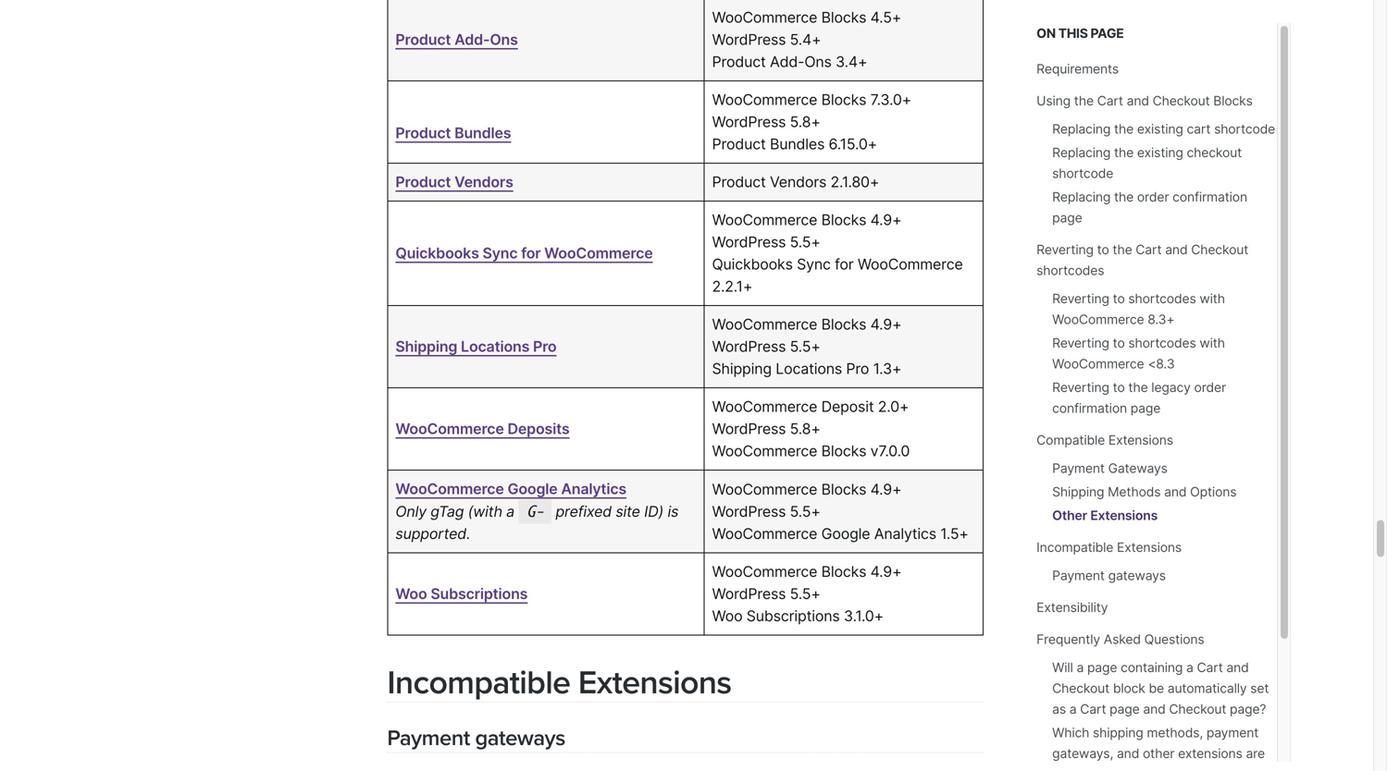 Task type: locate. For each thing, give the bounding box(es) containing it.
1 vertical spatial google
[[821, 525, 870, 543]]

woo
[[396, 585, 427, 603], [712, 608, 743, 626]]

5.4+
[[790, 31, 821, 49]]

1 horizontal spatial order
[[1194, 380, 1226, 396]]

2 4.9+ from the top
[[871, 316, 902, 334]]

5.5+ down 'product vendors 2.1.80+'
[[790, 233, 821, 251]]

wordpress for woocommerce blocks v7.0.0
[[712, 420, 786, 438]]

1 vertical spatial locations
[[776, 360, 842, 378]]

<8.3
[[1148, 356, 1175, 372]]

0 vertical spatial pro
[[533, 338, 557, 356]]

2 vendors from the left
[[770, 173, 827, 191]]

be
[[1149, 681, 1164, 697]]

woocommerce inside the woocommerce blocks 4.5+ wordpress 5.4+ product add-ons 3.4+
[[712, 8, 817, 26]]

0 horizontal spatial pro
[[533, 338, 557, 356]]

ons
[[490, 31, 518, 49], [805, 53, 832, 71]]

0 horizontal spatial bundles
[[455, 124, 511, 142]]

0 vertical spatial incompatible extensions
[[1037, 540, 1182, 556]]

0 vertical spatial gateways
[[1108, 568, 1166, 584]]

wordpress inside woocommerce blocks 4.9+ wordpress 5.5+ woocommerce google analytics 1.5+
[[712, 503, 786, 521]]

3 wordpress from the top
[[712, 233, 786, 251]]

confirmation inside 'reverting to shortcodes with woocommerce 8.3+ reverting to shortcodes with woocommerce <8.3 reverting to the legacy order confirmation page'
[[1052, 401, 1127, 416]]

5.5+ up woocommerce deposit 2.0+ wordpress 5.8+ woocommerce blocks v7.0.0
[[790, 338, 821, 356]]

1 horizontal spatial confirmation
[[1173, 189, 1248, 205]]

1 vertical spatial ons
[[805, 53, 832, 71]]

g-
[[526, 503, 544, 521]]

checkout inside reverting to the cart and checkout shortcodes
[[1191, 242, 1249, 258]]

a right as
[[1070, 702, 1077, 718]]

order down replacing the existing checkout shortcode link at top
[[1137, 189, 1169, 205]]

1 horizontal spatial subscriptions
[[747, 608, 840, 626]]

incompatible down other
[[1037, 540, 1114, 556]]

0 horizontal spatial woo
[[396, 585, 427, 603]]

0 vertical spatial payment gateways link
[[1052, 568, 1166, 584]]

2 5.5+ from the top
[[790, 338, 821, 356]]

5 wordpress from the top
[[712, 420, 786, 438]]

the down "replacing the order confirmation page" link
[[1113, 242, 1132, 258]]

1 horizontal spatial add-
[[770, 53, 805, 71]]

1 horizontal spatial woo
[[712, 608, 743, 626]]

quickbooks down product vendors link
[[396, 244, 479, 262]]

wordpress inside woocommerce blocks 4.9+ wordpress 5.5+ woo subscriptions 3.1.0+
[[712, 585, 786, 603]]

analytics up prefixed
[[561, 480, 627, 498]]

4.5+
[[871, 8, 902, 26]]

woocommerce blocks 4.9+ wordpress 5.5+ shipping locations pro 1.3+
[[712, 316, 902, 378]]

incompatible extensions for incompatible extensions link to the bottom
[[387, 664, 731, 703]]

to inside reverting to the cart and checkout shortcodes
[[1097, 242, 1109, 258]]

locations inside the woocommerce blocks 4.9+ wordpress 5.5+ shipping locations pro 1.3+
[[776, 360, 842, 378]]

3 5.5+ from the top
[[790, 503, 821, 521]]

1 5.5+ from the top
[[790, 233, 821, 251]]

replacing the existing cart shortcode replacing the existing checkout shortcode replacing the order confirmation page
[[1052, 121, 1275, 226]]

the
[[1074, 93, 1094, 109], [1114, 121, 1134, 137], [1114, 145, 1134, 161], [1114, 189, 1134, 205], [1113, 242, 1132, 258], [1129, 380, 1148, 396]]

existing
[[1137, 121, 1184, 137], [1137, 145, 1184, 161]]

payment inside payment gateways shipping methods and options other extensions
[[1052, 461, 1105, 477]]

woocommerce
[[712, 8, 817, 26], [712, 91, 817, 109], [712, 211, 817, 229], [544, 244, 653, 262], [858, 255, 963, 274], [1052, 312, 1144, 328], [712, 316, 817, 334], [1052, 356, 1144, 372], [712, 398, 817, 416], [396, 420, 504, 438], [712, 442, 817, 460], [396, 480, 504, 498], [712, 481, 817, 499], [712, 525, 817, 543], [712, 563, 817, 581]]

0 horizontal spatial locations
[[461, 338, 530, 356]]

order right legacy
[[1194, 380, 1226, 396]]

vendors
[[455, 173, 513, 191], [770, 173, 827, 191]]

1 vertical spatial with
[[1200, 335, 1225, 351]]

3 4.9+ from the top
[[871, 481, 902, 499]]

1 vendors from the left
[[455, 173, 513, 191]]

1 vertical spatial shortcodes
[[1129, 291, 1196, 307]]

0 vertical spatial shortcode
[[1214, 121, 1275, 137]]

6 wordpress from the top
[[712, 503, 786, 521]]

ons inside the woocommerce blocks 4.5+ wordpress 5.4+ product add-ons 3.4+
[[805, 53, 832, 71]]

wordpress inside the woocommerce blocks 4.5+ wordpress 5.4+ product add-ons 3.4+
[[712, 31, 786, 49]]

to
[[1097, 242, 1109, 258], [1113, 291, 1125, 307], [1113, 335, 1125, 351], [1113, 380, 1125, 396]]

replacing the existing cart shortcode link
[[1052, 121, 1275, 137]]

0 vertical spatial ons
[[490, 31, 518, 49]]

5.8+ down the woocommerce blocks 4.9+ wordpress 5.5+ shipping locations pro 1.3+
[[790, 420, 821, 438]]

blocks
[[821, 8, 867, 26], [821, 91, 867, 109], [1214, 93, 1253, 109], [821, 211, 867, 229], [821, 316, 867, 334], [821, 442, 867, 460], [821, 481, 867, 499], [821, 563, 867, 581]]

0 horizontal spatial confirmation
[[1052, 401, 1127, 416]]

bundles up 'product vendors 2.1.80+'
[[770, 135, 825, 153]]

1 horizontal spatial gateways
[[1108, 568, 1166, 584]]

0 horizontal spatial payment gateways link
[[387, 725, 565, 752]]

requirements link
[[1037, 61, 1119, 77]]

0 vertical spatial incompatible
[[1037, 540, 1114, 556]]

confirmation down the "checkout"
[[1173, 189, 1248, 205]]

google inside woocommerce blocks 4.9+ wordpress 5.5+ woocommerce google analytics 1.5+
[[821, 525, 870, 543]]

4 5.5+ from the top
[[790, 585, 821, 603]]

woo subscriptions link
[[396, 585, 528, 603]]

blocks down the woocommerce blocks 4.9+ wordpress 5.5+ quickbooks sync for woocommerce 2.2.1+
[[821, 316, 867, 334]]

order inside 'reverting to shortcodes with woocommerce 8.3+ reverting to shortcodes with woocommerce <8.3 reverting to the legacy order confirmation page'
[[1194, 380, 1226, 396]]

0 horizontal spatial add-
[[455, 31, 490, 49]]

1 horizontal spatial shortcode
[[1214, 121, 1275, 137]]

1 horizontal spatial shipping
[[712, 360, 772, 378]]

1 horizontal spatial bundles
[[770, 135, 825, 153]]

and up 'replacing the existing cart shortcode' link
[[1127, 93, 1149, 109]]

and down "replacing the order confirmation page" link
[[1165, 242, 1188, 258]]

shortcodes up reverting to shortcodes with woocommerce 8.3+ link
[[1037, 263, 1104, 279]]

0 horizontal spatial shortcode
[[1052, 166, 1114, 181]]

0 vertical spatial existing
[[1137, 121, 1184, 137]]

gateways
[[1108, 568, 1166, 584], [475, 725, 565, 752]]

1 horizontal spatial pro
[[846, 360, 869, 378]]

pro up deposits at left
[[533, 338, 557, 356]]

page inside replacing the existing cart shortcode replacing the existing checkout shortcode replacing the order confirmation page
[[1052, 210, 1082, 226]]

incompatible
[[1037, 540, 1114, 556], [387, 664, 570, 703]]

1 vertical spatial analytics
[[874, 525, 937, 543]]

1 4.9+ from the top
[[871, 211, 902, 229]]

confirmation up the compatible extensions
[[1052, 401, 1127, 416]]

5.8+ inside woocommerce deposit 2.0+ wordpress 5.8+ woocommerce blocks v7.0.0
[[790, 420, 821, 438]]

product for product bundles
[[396, 124, 451, 142]]

1 vertical spatial woo
[[712, 608, 743, 626]]

1 horizontal spatial vendors
[[770, 173, 827, 191]]

to down reverting to the cart and checkout shortcodes
[[1113, 291, 1125, 307]]

reverting
[[1037, 242, 1094, 258], [1052, 291, 1110, 307], [1052, 335, 1110, 351], [1052, 380, 1110, 396]]

and inside payment gateways shipping methods and options other extensions
[[1164, 485, 1187, 500]]

bundles
[[455, 124, 511, 142], [770, 135, 825, 153]]

0 vertical spatial woo
[[396, 585, 427, 603]]

a up automatically
[[1187, 660, 1194, 676]]

will a page containing a cart and checkout block be automatically set as a cart page and checkout page? which shipping methods, payment gateways, and other extensions are supported?
[[1052, 660, 1269, 772]]

woocommerce inside the woocommerce blocks 4.9+ wordpress 5.5+ shipping locations pro 1.3+
[[712, 316, 817, 334]]

existing down using the cart and checkout blocks
[[1137, 121, 1184, 137]]

wordpress inside woocommerce deposit 2.0+ wordpress 5.8+ woocommerce blocks v7.0.0
[[712, 420, 786, 438]]

quickbooks up 2.2.1+
[[712, 255, 793, 274]]

checkout up the cart
[[1153, 93, 1210, 109]]

payment gateways link
[[1052, 568, 1166, 584], [387, 725, 565, 752]]

0 vertical spatial incompatible extensions link
[[1037, 540, 1182, 556]]

2 vertical spatial replacing
[[1052, 189, 1111, 205]]

blocks down 2.1.80+
[[821, 211, 867, 229]]

payment gateways link
[[1052, 461, 1168, 477]]

0 vertical spatial shortcodes
[[1037, 263, 1104, 279]]

2 replacing from the top
[[1052, 145, 1111, 161]]

1 horizontal spatial ons
[[805, 53, 832, 71]]

checkout down "replacing the order confirmation page" link
[[1191, 242, 1249, 258]]

cart down requirements link
[[1097, 93, 1123, 109]]

and inside reverting to the cart and checkout shortcodes
[[1165, 242, 1188, 258]]

woocommerce blocks 4.5+ wordpress 5.4+ product add-ons 3.4+
[[712, 8, 902, 71]]

order
[[1137, 189, 1169, 205], [1194, 380, 1226, 396]]

wordpress for woo subscriptions 3.1.0+
[[712, 585, 786, 603]]

reverting inside reverting to the cart and checkout shortcodes
[[1037, 242, 1094, 258]]

blocks inside woocommerce blocks 4.9+ wordpress 5.5+ woocommerce google analytics 1.5+
[[821, 481, 867, 499]]

shortcode up "replacing the order confirmation page" link
[[1052, 166, 1114, 181]]

1 vertical spatial payment gateways link
[[387, 725, 565, 752]]

woocommerce deposits link
[[396, 420, 570, 438]]

for
[[521, 244, 541, 262], [835, 255, 854, 274]]

1 vertical spatial subscriptions
[[747, 608, 840, 626]]

2 vertical spatial shortcodes
[[1129, 335, 1196, 351]]

4.9+ down 2.1.80+
[[871, 211, 902, 229]]

to down reverting to shortcodes with woocommerce <8.3 link in the right top of the page
[[1113, 380, 1125, 396]]

payment
[[1052, 461, 1105, 477], [1052, 568, 1105, 584], [387, 725, 470, 752]]

page down legacy
[[1131, 401, 1161, 416]]

0 horizontal spatial incompatible extensions link
[[387, 664, 731, 703]]

1 horizontal spatial incompatible extensions
[[1037, 540, 1182, 556]]

0 horizontal spatial for
[[521, 244, 541, 262]]

4.9+ up 3.1.0+
[[871, 563, 902, 581]]

only gtag (with a g-
[[396, 503, 544, 521]]

4.9+ inside woocommerce blocks 4.9+ wordpress 5.5+ woo subscriptions 3.1.0+
[[871, 563, 902, 581]]

5.5+ inside the woocommerce blocks 4.9+ wordpress 5.5+ quickbooks sync for woocommerce 2.2.1+
[[790, 233, 821, 251]]

cart down "replacing the order confirmation page" link
[[1136, 242, 1162, 258]]

woocommerce google analytics link
[[396, 480, 627, 498]]

and left options
[[1164, 485, 1187, 500]]

2 horizontal spatial shipping
[[1052, 485, 1104, 500]]

subscriptions down the supported.
[[431, 585, 528, 603]]

5.5+ down woocommerce blocks 4.9+ wordpress 5.5+ woocommerce google analytics 1.5+
[[790, 585, 821, 603]]

the down using the cart and checkout blocks
[[1114, 121, 1134, 137]]

1 5.8+ from the top
[[790, 113, 821, 131]]

2 with from the top
[[1200, 335, 1225, 351]]

4 4.9+ from the top
[[871, 563, 902, 581]]

1 horizontal spatial sync
[[797, 255, 831, 274]]

locations up the woocommerce deposits
[[461, 338, 530, 356]]

1 horizontal spatial payment gateways link
[[1052, 568, 1166, 584]]

sync inside the woocommerce blocks 4.9+ wordpress 5.5+ quickbooks sync for woocommerce 2.2.1+
[[797, 255, 831, 274]]

shortcodes up 8.3+
[[1129, 291, 1196, 307]]

0 horizontal spatial shipping
[[396, 338, 457, 356]]

1 horizontal spatial google
[[821, 525, 870, 543]]

subscriptions
[[431, 585, 528, 603], [747, 608, 840, 626]]

wordpress inside the woocommerce blocks 4.9+ wordpress 5.5+ quickbooks sync for woocommerce 2.2.1+
[[712, 233, 786, 251]]

a down woocommerce google analytics
[[506, 503, 515, 521]]

woo inside woocommerce blocks 4.9+ wordpress 5.5+ woo subscriptions 3.1.0+
[[712, 608, 743, 626]]

supported.
[[396, 525, 470, 543]]

1 vertical spatial confirmation
[[1052, 401, 1127, 416]]

add-
[[455, 31, 490, 49], [770, 53, 805, 71]]

page?
[[1230, 702, 1266, 718]]

cart up the which in the right of the page
[[1080, 702, 1106, 718]]

2 wordpress from the top
[[712, 113, 786, 131]]

with
[[1200, 291, 1225, 307], [1200, 335, 1225, 351]]

1 existing from the top
[[1137, 121, 1184, 137]]

wordpress inside woocommerce blocks 7.3.0+ wordpress 5.8+ product bundles 6.15.0+
[[712, 113, 786, 131]]

existing down 'replacing the existing cart shortcode' link
[[1137, 145, 1184, 161]]

1 vertical spatial order
[[1194, 380, 1226, 396]]

4.9+ for 3.1.0+
[[871, 563, 902, 581]]

woocommerce inside woocommerce blocks 7.3.0+ wordpress 5.8+ product bundles 6.15.0+
[[712, 91, 817, 109]]

1 with from the top
[[1200, 291, 1225, 307]]

0 horizontal spatial ons
[[490, 31, 518, 49]]

using
[[1037, 93, 1071, 109]]

vendors left 2.1.80+
[[770, 173, 827, 191]]

0 horizontal spatial analytics
[[561, 480, 627, 498]]

payment
[[1207, 726, 1259, 741]]

4.9+ down v7.0.0 at right
[[871, 481, 902, 499]]

vendors down product bundles
[[455, 173, 513, 191]]

shipping
[[396, 338, 457, 356], [712, 360, 772, 378], [1052, 485, 1104, 500]]

5.5+ inside woocommerce blocks 4.9+ wordpress 5.5+ woo subscriptions 3.1.0+
[[790, 585, 821, 603]]

incompatible extensions
[[1037, 540, 1182, 556], [387, 664, 731, 703]]

0 horizontal spatial google
[[508, 480, 558, 498]]

1 wordpress from the top
[[712, 31, 786, 49]]

confirmation
[[1173, 189, 1248, 205], [1052, 401, 1127, 416]]

subscriptions left 3.1.0+
[[747, 608, 840, 626]]

0 horizontal spatial subscriptions
[[431, 585, 528, 603]]

google up woocommerce blocks 4.9+ wordpress 5.5+ woo subscriptions 3.1.0+
[[821, 525, 870, 543]]

4.9+ inside the woocommerce blocks 4.9+ wordpress 5.5+ shipping locations pro 1.3+
[[871, 316, 902, 334]]

1 vertical spatial add-
[[770, 53, 805, 71]]

1 vertical spatial incompatible
[[387, 664, 570, 703]]

blocks for woocommerce blocks 4.9+ wordpress 5.5+ woo subscriptions 3.1.0+
[[821, 563, 867, 581]]

gateways
[[1108, 461, 1168, 477]]

1 vertical spatial gateways
[[475, 725, 565, 752]]

1 horizontal spatial for
[[835, 255, 854, 274]]

0 vertical spatial with
[[1200, 291, 1225, 307]]

wordpress for product add-ons 3.4+
[[712, 31, 786, 49]]

bundles up product vendors link
[[455, 124, 511, 142]]

0 horizontal spatial incompatible
[[387, 664, 570, 703]]

0 horizontal spatial order
[[1137, 189, 1169, 205]]

sync up the woocommerce blocks 4.9+ wordpress 5.5+ shipping locations pro 1.3+
[[797, 255, 831, 274]]

page inside 'reverting to shortcodes with woocommerce 8.3+ reverting to shortcodes with woocommerce <8.3 reverting to the legacy order confirmation page'
[[1131, 401, 1161, 416]]

0 vertical spatial payment gateways
[[1052, 568, 1166, 584]]

0 horizontal spatial incompatible extensions
[[387, 664, 731, 703]]

blocks up 3.1.0+
[[821, 563, 867, 581]]

0 vertical spatial confirmation
[[1173, 189, 1248, 205]]

5.5+ inside woocommerce blocks 4.9+ wordpress 5.5+ woocommerce google analytics 1.5+
[[790, 503, 821, 521]]

blocks for woocommerce blocks 4.9+ wordpress 5.5+ woocommerce google analytics 1.5+
[[821, 481, 867, 499]]

methods
[[1108, 485, 1161, 500]]

locations
[[461, 338, 530, 356], [776, 360, 842, 378]]

wordpress for product bundles 6.15.0+
[[712, 113, 786, 131]]

5.8+ inside woocommerce blocks 7.3.0+ wordpress 5.8+ product bundles 6.15.0+
[[790, 113, 821, 131]]

1 vertical spatial replacing
[[1052, 145, 1111, 161]]

vendors for product vendors 2.1.80+
[[770, 173, 827, 191]]

to down reverting to shortcodes with woocommerce 8.3+ link
[[1113, 335, 1125, 351]]

1 horizontal spatial analytics
[[874, 525, 937, 543]]

woocommerce inside woocommerce blocks 4.9+ wordpress 5.5+ woo subscriptions 3.1.0+
[[712, 563, 817, 581]]

1 replacing from the top
[[1052, 121, 1111, 137]]

0 horizontal spatial payment gateways
[[387, 725, 565, 752]]

0 vertical spatial payment
[[1052, 461, 1105, 477]]

reverting to shortcodes with woocommerce 8.3+ link
[[1052, 291, 1225, 328]]

blocks down woocommerce deposit 2.0+ wordpress 5.8+ woocommerce blocks v7.0.0
[[821, 481, 867, 499]]

7.3.0+
[[871, 91, 912, 109]]

0 horizontal spatial gateways
[[475, 725, 565, 752]]

product for product vendors 2.1.80+
[[712, 173, 766, 191]]

5.5+ for subscriptions
[[790, 585, 821, 603]]

5.5+ up woocommerce blocks 4.9+ wordpress 5.5+ woo subscriptions 3.1.0+
[[790, 503, 821, 521]]

page up reverting to the cart and checkout shortcodes link
[[1052, 210, 1082, 226]]

4.9+ inside the woocommerce blocks 4.9+ wordpress 5.5+ quickbooks sync for woocommerce 2.2.1+
[[871, 211, 902, 229]]

1 vertical spatial incompatible extensions
[[387, 664, 731, 703]]

checkout down automatically
[[1169, 702, 1227, 718]]

shortcodes up "<8.3"
[[1129, 335, 1196, 351]]

5.5+ inside the woocommerce blocks 4.9+ wordpress 5.5+ shipping locations pro 1.3+
[[790, 338, 821, 356]]

shortcode up the "checkout"
[[1214, 121, 1275, 137]]

1 horizontal spatial incompatible
[[1037, 540, 1114, 556]]

pro left 1.3+
[[846, 360, 869, 378]]

0 vertical spatial replacing
[[1052, 121, 1111, 137]]

replacing the existing checkout shortcode link
[[1052, 145, 1242, 181]]

wordpress inside the woocommerce blocks 4.9+ wordpress 5.5+ shipping locations pro 1.3+
[[712, 338, 786, 356]]

1 horizontal spatial quickbooks
[[712, 255, 793, 274]]

to down "replacing the order confirmation page" link
[[1097, 242, 1109, 258]]

this
[[1059, 25, 1088, 41]]

analytics left "1.5+"
[[874, 525, 937, 543]]

sync
[[483, 244, 518, 262], [797, 255, 831, 274]]

the down replacing the existing checkout shortcode link at top
[[1114, 189, 1134, 205]]

1 vertical spatial pro
[[846, 360, 869, 378]]

1 vertical spatial existing
[[1137, 145, 1184, 161]]

1 vertical spatial incompatible extensions link
[[387, 664, 731, 703]]

pro inside the woocommerce blocks 4.9+ wordpress 5.5+ shipping locations pro 1.3+
[[846, 360, 869, 378]]

4.9+ inside woocommerce blocks 4.9+ wordpress 5.5+ woocommerce google analytics 1.5+
[[871, 481, 902, 499]]

deposits
[[508, 420, 570, 438]]

5.5+
[[790, 233, 821, 251], [790, 338, 821, 356], [790, 503, 821, 521], [790, 585, 821, 603]]

0 vertical spatial order
[[1137, 189, 1169, 205]]

product
[[396, 31, 451, 49], [712, 53, 766, 71], [396, 124, 451, 142], [712, 135, 766, 153], [396, 173, 451, 191], [712, 173, 766, 191]]

4 wordpress from the top
[[712, 338, 786, 356]]

4.9+ up 1.3+
[[871, 316, 902, 334]]

blocks down '3.4+'
[[821, 91, 867, 109]]

1 vertical spatial 5.8+
[[790, 420, 821, 438]]

woocommerce google analytics
[[396, 480, 627, 498]]

page
[[1091, 25, 1124, 41], [1052, 210, 1082, 226], [1131, 401, 1161, 416], [1087, 660, 1117, 676], [1110, 702, 1140, 718]]

2 5.8+ from the top
[[790, 420, 821, 438]]

a right will
[[1077, 660, 1084, 676]]

blocks inside the woocommerce blocks 4.9+ wordpress 5.5+ quickbooks sync for woocommerce 2.2.1+
[[821, 211, 867, 229]]

blocks inside the woocommerce blocks 4.9+ wordpress 5.5+ shipping locations pro 1.3+
[[821, 316, 867, 334]]

the left legacy
[[1129, 380, 1148, 396]]

reverting to the legacy order confirmation page link
[[1052, 380, 1226, 416]]

blocks left 4.5+ at the top
[[821, 8, 867, 26]]

blocks inside the woocommerce blocks 4.5+ wordpress 5.4+ product add-ons 3.4+
[[821, 8, 867, 26]]

blocks inside woocommerce blocks 7.3.0+ wordpress 5.8+ product bundles 6.15.0+
[[821, 91, 867, 109]]

cart inside reverting to the cart and checkout shortcodes
[[1136, 242, 1162, 258]]

0 horizontal spatial sync
[[483, 244, 518, 262]]

7 wordpress from the top
[[712, 585, 786, 603]]

google up g-
[[508, 480, 558, 498]]

2 vertical spatial shipping
[[1052, 485, 1104, 500]]

1 horizontal spatial locations
[[776, 360, 842, 378]]

incompatible down woo subscriptions link
[[387, 664, 570, 703]]

1 horizontal spatial payment gateways
[[1052, 568, 1166, 584]]

5.8+ up 'product vendors 2.1.80+'
[[790, 113, 821, 131]]

id)
[[644, 503, 664, 521]]

product vendors link
[[396, 173, 513, 191]]

1 vertical spatial shipping
[[712, 360, 772, 378]]

0 horizontal spatial vendors
[[455, 173, 513, 191]]

1 vertical spatial payment gateways
[[387, 725, 565, 752]]

locations up deposit
[[776, 360, 842, 378]]

8.3+
[[1148, 312, 1175, 328]]

blocks down deposit
[[821, 442, 867, 460]]

frequently
[[1037, 632, 1100, 648]]

shortcodes inside reverting to the cart and checkout shortcodes
[[1037, 263, 1104, 279]]

sync down product vendors link
[[483, 244, 518, 262]]

pro
[[533, 338, 557, 356], [846, 360, 869, 378]]

0 vertical spatial 5.8+
[[790, 113, 821, 131]]

shipping
[[1093, 726, 1144, 741]]

compatible extensions
[[1037, 433, 1173, 448]]

cart
[[1097, 93, 1123, 109], [1136, 242, 1162, 258], [1197, 660, 1223, 676], [1080, 702, 1106, 718]]

the down 'replacing the existing cart shortcode' link
[[1114, 145, 1134, 161]]

blocks inside woocommerce blocks 4.9+ wordpress 5.5+ woo subscriptions 3.1.0+
[[821, 563, 867, 581]]

and
[[1127, 93, 1149, 109], [1165, 242, 1188, 258], [1164, 485, 1187, 500], [1227, 660, 1249, 676], [1143, 702, 1166, 718], [1117, 746, 1139, 762]]

wordpress for woocommerce google analytics 1.5+
[[712, 503, 786, 521]]

gateways for top payment gateways link
[[1108, 568, 1166, 584]]

5.5+ for sync
[[790, 233, 821, 251]]



Task type: describe. For each thing, give the bounding box(es) containing it.
product for product vendors
[[396, 173, 451, 191]]

blocks up the "checkout"
[[1214, 93, 1253, 109]]

and down be
[[1143, 702, 1166, 718]]

for inside the woocommerce blocks 4.9+ wordpress 5.5+ quickbooks sync for woocommerce 2.2.1+
[[835, 255, 854, 274]]

options
[[1190, 485, 1237, 500]]

1 vertical spatial payment
[[1052, 568, 1105, 584]]

0 vertical spatial locations
[[461, 338, 530, 356]]

which shipping methods, payment gateways, and other extensions are supported? link
[[1052, 726, 1265, 772]]

product inside the woocommerce blocks 4.5+ wordpress 5.4+ product add-ons 3.4+
[[712, 53, 766, 71]]

2 vertical spatial payment
[[387, 725, 470, 752]]

prefixed site id) is supported.
[[396, 503, 679, 543]]

cart up automatically
[[1197, 660, 1223, 676]]

4.9+ for pro
[[871, 316, 902, 334]]

extensibility link
[[1037, 600, 1108, 616]]

extensions inside payment gateways shipping methods and options other extensions
[[1091, 508, 1158, 524]]

4.9+ for for
[[871, 211, 902, 229]]

1 horizontal spatial incompatible extensions link
[[1037, 540, 1182, 556]]

the inside reverting to the cart and checkout shortcodes
[[1113, 242, 1132, 258]]

product vendors
[[396, 173, 513, 191]]

5.5+ for google
[[790, 503, 821, 521]]

as
[[1052, 702, 1066, 718]]

cart
[[1187, 121, 1211, 137]]

a inside only gtag (with a g-
[[506, 503, 515, 521]]

checkout
[[1187, 145, 1242, 161]]

2.1.80+
[[831, 173, 879, 191]]

bundles inside woocommerce blocks 7.3.0+ wordpress 5.8+ product bundles 6.15.0+
[[770, 135, 825, 153]]

product bundles link
[[396, 124, 511, 142]]

frequently asked questions
[[1037, 632, 1205, 648]]

methods,
[[1147, 726, 1203, 741]]

which
[[1052, 726, 1090, 741]]

page right this
[[1091, 25, 1124, 41]]

on
[[1037, 25, 1056, 41]]

reverting to the cart and checkout shortcodes
[[1037, 242, 1249, 279]]

set
[[1251, 681, 1269, 697]]

page down frequently asked questions
[[1087, 660, 1117, 676]]

will a page containing a cart and checkout block be automatically set as a cart page and checkout page? link
[[1052, 660, 1269, 718]]

will
[[1052, 660, 1073, 676]]

questions
[[1144, 632, 1205, 648]]

woocommerce deposit 2.0+ wordpress 5.8+ woocommerce blocks v7.0.0
[[712, 398, 910, 460]]

2.0+
[[878, 398, 909, 416]]

supported?
[[1052, 767, 1121, 772]]

payment gateways shipping methods and options other extensions
[[1052, 461, 1237, 524]]

using the cart and checkout blocks link
[[1037, 93, 1253, 109]]

is
[[668, 503, 679, 521]]

3.4+
[[836, 53, 868, 71]]

and up automatically
[[1227, 660, 1249, 676]]

and down "shipping"
[[1117, 746, 1139, 762]]

0 vertical spatial shipping
[[396, 338, 457, 356]]

using the cart and checkout blocks
[[1037, 93, 1253, 109]]

blocks for woocommerce blocks 4.5+ wordpress 5.4+ product add-ons 3.4+
[[821, 8, 867, 26]]

blocks for woocommerce blocks 4.9+ wordpress 5.5+ quickbooks sync for woocommerce 2.2.1+
[[821, 211, 867, 229]]

the right using
[[1074, 93, 1094, 109]]

5.8+ for deposit
[[790, 420, 821, 438]]

product vendors 2.1.80+
[[712, 173, 879, 191]]

woocommerce blocks 4.9+ wordpress 5.5+ woocommerce google analytics 1.5+
[[712, 481, 969, 543]]

prefixed
[[556, 503, 612, 521]]

4.9+ for analytics
[[871, 481, 902, 499]]

containing
[[1121, 660, 1183, 676]]

1 vertical spatial shortcode
[[1052, 166, 1114, 181]]

deposit
[[821, 398, 874, 416]]

0 vertical spatial add-
[[455, 31, 490, 49]]

quickbooks sync for woocommerce link
[[396, 244, 653, 262]]

reverting to the cart and checkout shortcodes link
[[1037, 242, 1249, 279]]

woocommerce deposits
[[396, 420, 570, 438]]

quickbooks sync for woocommerce
[[396, 244, 653, 262]]

shipping locations pro link
[[396, 338, 557, 356]]

product for product add-ons
[[396, 31, 451, 49]]

extensibility
[[1037, 600, 1108, 616]]

compatible
[[1037, 433, 1105, 448]]

other
[[1143, 746, 1175, 762]]

replacing the order confirmation page link
[[1052, 189, 1248, 226]]

shipping locations pro
[[396, 338, 557, 356]]

incompatible extensions for the right incompatible extensions link
[[1037, 540, 1182, 556]]

shipping inside payment gateways shipping methods and options other extensions
[[1052, 485, 1104, 500]]

add- inside the woocommerce blocks 4.5+ wordpress 5.4+ product add-ons 3.4+
[[770, 53, 805, 71]]

gateways,
[[1052, 746, 1114, 762]]

shipping inside the woocommerce blocks 4.9+ wordpress 5.5+ shipping locations pro 1.3+
[[712, 360, 772, 378]]

asked
[[1104, 632, 1141, 648]]

extensions
[[1178, 746, 1243, 762]]

gateways for payment gateways link to the bottom
[[475, 725, 565, 752]]

2.2.1+
[[712, 278, 753, 296]]

woocommerce blocks 4.9+ wordpress 5.5+ woo subscriptions 3.1.0+
[[712, 563, 902, 626]]

frequently asked questions link
[[1037, 632, 1205, 648]]

0 vertical spatial analytics
[[561, 480, 627, 498]]

0 vertical spatial google
[[508, 480, 558, 498]]

blocks for woocommerce blocks 4.9+ wordpress 5.5+ shipping locations pro 1.3+
[[821, 316, 867, 334]]

woocommerce blocks 7.3.0+ wordpress 5.8+ product bundles 6.15.0+
[[712, 91, 912, 153]]

compatible extensions link
[[1037, 433, 1173, 448]]

the inside 'reverting to shortcodes with woocommerce 8.3+ reverting to shortcodes with woocommerce <8.3 reverting to the legacy order confirmation page'
[[1129, 380, 1148, 396]]

product add-ons
[[396, 31, 518, 49]]

blocks inside woocommerce deposit 2.0+ wordpress 5.8+ woocommerce blocks v7.0.0
[[821, 442, 867, 460]]

5.8+ for blocks
[[790, 113, 821, 131]]

requirements
[[1037, 61, 1119, 77]]

woocommerce blocks 4.9+ wordpress 5.5+ quickbooks sync for woocommerce 2.2.1+
[[712, 211, 963, 296]]

v7.0.0
[[871, 442, 910, 460]]

legacy
[[1152, 380, 1191, 396]]

gtag
[[431, 503, 464, 521]]

wordpress for shipping locations pro 1.3+
[[712, 338, 786, 356]]

6.15.0+
[[829, 135, 877, 153]]

3 replacing from the top
[[1052, 189, 1111, 205]]

other
[[1052, 508, 1088, 524]]

blocks for woocommerce blocks 7.3.0+ wordpress 5.8+ product bundles 6.15.0+
[[821, 91, 867, 109]]

confirmation inside replacing the existing cart shortcode replacing the existing checkout shortcode replacing the order confirmation page
[[1173, 189, 1248, 205]]

(with
[[468, 503, 502, 521]]

order inside replacing the existing cart shortcode replacing the existing checkout shortcode replacing the order confirmation page
[[1137, 189, 1169, 205]]

only
[[396, 503, 427, 521]]

on this page
[[1037, 25, 1124, 41]]

2 existing from the top
[[1137, 145, 1184, 161]]

wordpress for quickbooks sync for woocommerce 2.2.1+
[[712, 233, 786, 251]]

reverting to shortcodes with woocommerce <8.3 link
[[1052, 335, 1225, 372]]

0 vertical spatial subscriptions
[[431, 585, 528, 603]]

quickbooks inside the woocommerce blocks 4.9+ wordpress 5.5+ quickbooks sync for woocommerce 2.2.1+
[[712, 255, 793, 274]]

subscriptions inside woocommerce blocks 4.9+ wordpress 5.5+ woo subscriptions 3.1.0+
[[747, 608, 840, 626]]

checkout down will
[[1052, 681, 1110, 697]]

page down block
[[1110, 702, 1140, 718]]

shipping methods and options link
[[1052, 485, 1237, 500]]

5.5+ for locations
[[790, 338, 821, 356]]

1.5+
[[941, 525, 969, 543]]

woo subscriptions
[[396, 585, 528, 603]]

product bundles
[[396, 124, 511, 142]]

block
[[1113, 681, 1146, 697]]

0 horizontal spatial quickbooks
[[396, 244, 479, 262]]

analytics inside woocommerce blocks 4.9+ wordpress 5.5+ woocommerce google analytics 1.5+
[[874, 525, 937, 543]]

vendors for product vendors
[[455, 173, 513, 191]]

product inside woocommerce blocks 7.3.0+ wordpress 5.8+ product bundles 6.15.0+
[[712, 135, 766, 153]]

other extensions link
[[1052, 508, 1158, 524]]

are
[[1246, 746, 1265, 762]]

product add-ons link
[[396, 31, 518, 49]]

1.3+
[[873, 360, 902, 378]]



Task type: vqa. For each thing, say whether or not it's contained in the screenshot.


